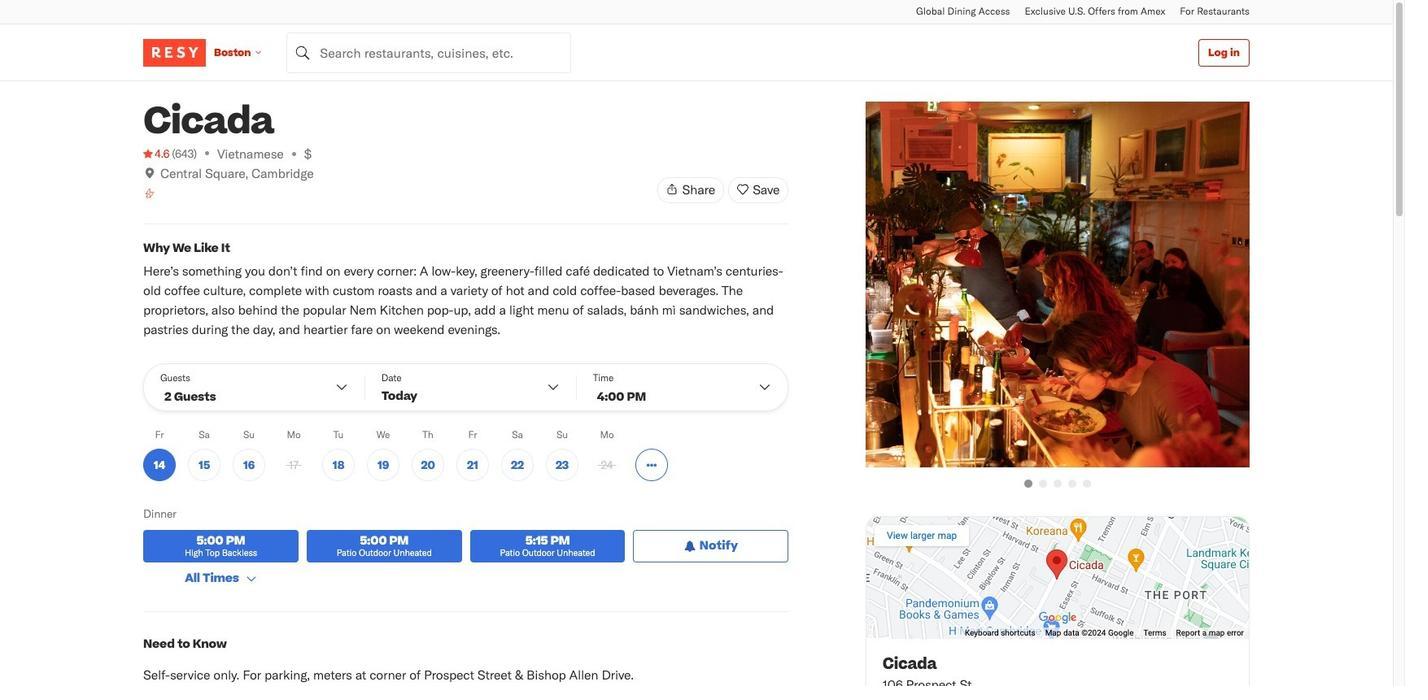 Task type: describe. For each thing, give the bounding box(es) containing it.
4.6 out of 5 stars image
[[143, 146, 169, 162]]



Task type: vqa. For each thing, say whether or not it's contained in the screenshot.
The 4.8 Out Of 5 Stars Image
no



Task type: locate. For each thing, give the bounding box(es) containing it.
Search restaurants, cuisines, etc. text field
[[287, 32, 572, 73]]

None field
[[287, 32, 572, 73]]



